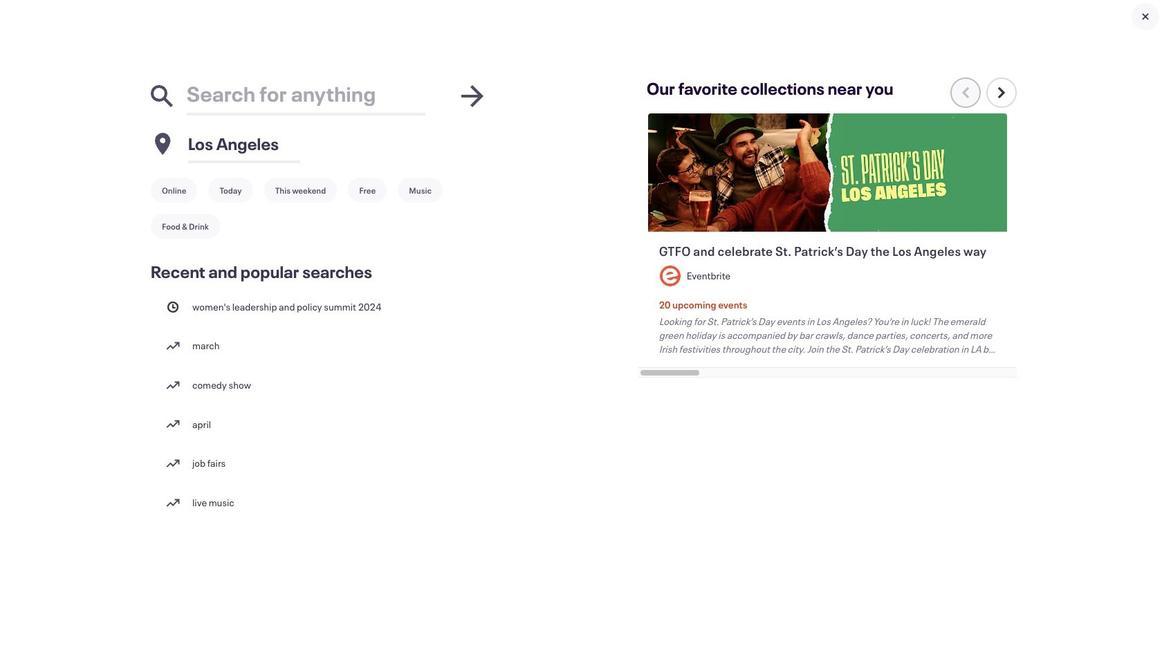 Task type: locate. For each thing, give the bounding box(es) containing it.
Search for anything search field
[[187, 72, 426, 116]]

None text field
[[188, 125, 507, 163]]

alert dialog
[[0, 0, 1163, 666]]

menu
[[148, 287, 509, 522]]

open search bar element
[[123, 5, 780, 36]]

homepage header image
[[0, 42, 1163, 379]]



Task type: vqa. For each thing, say whether or not it's contained in the screenshot.
Alternative button
no



Task type: describe. For each thing, give the bounding box(es) containing it.
run search image
[[456, 80, 489, 113]]

collection image for gtfo and celebrate st. patrick's day the los angeles way image
[[648, 113, 1008, 233]]

sign up element
[[1113, 13, 1146, 27]]



